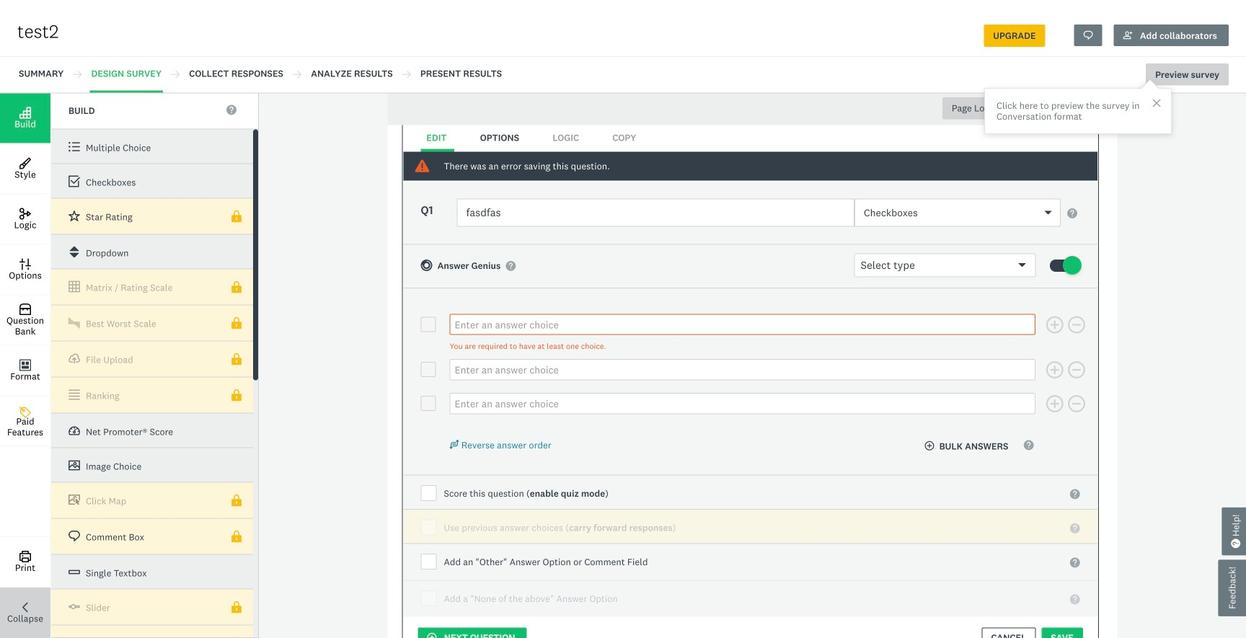Task type: describe. For each thing, give the bounding box(es) containing it.
don't worry, you can always come back and edit your survey later. image
[[1137, 76, 1163, 89]]



Task type: locate. For each thing, give the bounding box(es) containing it.
None checkbox
[[421, 317, 436, 332], [421, 362, 436, 377], [421, 317, 436, 332], [421, 362, 436, 377]]

None checkbox
[[421, 396, 436, 411]]



Task type: vqa. For each thing, say whether or not it's contained in the screenshot.
response based pricing icon
no



